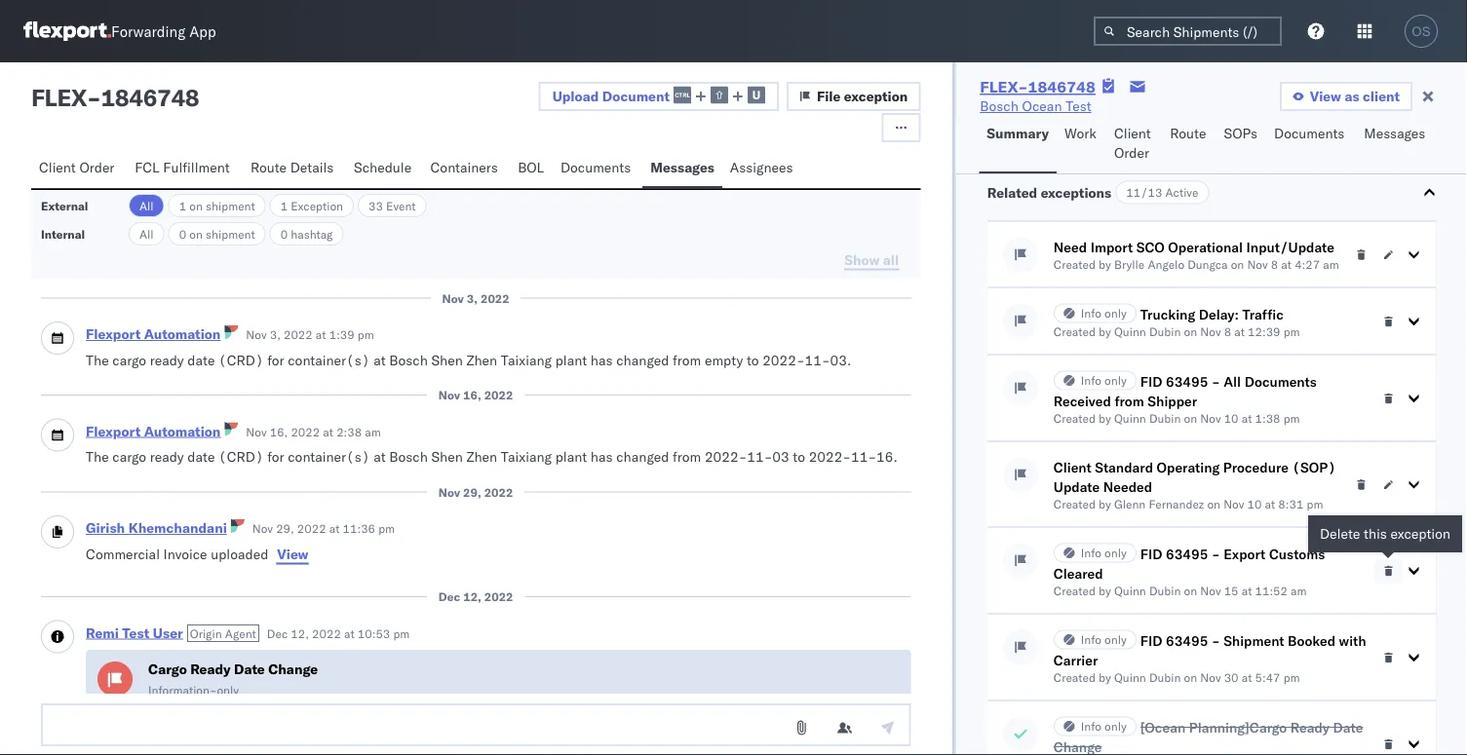 Task type: vqa. For each thing, say whether or not it's contained in the screenshot.
the left 29,
yes



Task type: describe. For each thing, give the bounding box(es) containing it.
03.
[[830, 352, 852, 369]]

brylle
[[1114, 258, 1145, 273]]

by for fid 63495 - shipment booked with carrier
[[1098, 671, 1111, 686]]

plant for 2022-
[[556, 449, 587, 466]]

2022 for nov 16, 2022 at 2:38 am
[[291, 425, 320, 439]]

nov left 2:38
[[246, 425, 267, 439]]

nov up uploaded
[[252, 522, 273, 536]]

empty
[[705, 352, 743, 369]]

created by quinn dubin on nov 15 at 11:52 am
[[1053, 585, 1307, 599]]

1 on shipment
[[179, 198, 255, 213]]

the for the cargo ready date (crd) for container(s)  at bosch shen zhen taixiang plant has changed from 2022-11-03 to 2022-11-16.
[[86, 449, 109, 466]]

delay:
[[1199, 306, 1239, 323]]

on down shipper
[[1184, 412, 1197, 427]]

2022 for nov 29, 2022 at 11:36 pm
[[297, 522, 326, 536]]

at left 2:38
[[323, 425, 333, 439]]

1 horizontal spatial am
[[1291, 585, 1307, 599]]

[ocean planning]cargo ready date change
[[1053, 720, 1363, 756]]

info for fid 63495 - all documents received from shipper
[[1081, 374, 1101, 389]]

messages for the leftmost the messages button
[[651, 159, 715, 176]]

only inside cargo ready date change information-only
[[217, 683, 239, 698]]

nov down the cargo ready date (crd) for container(s)  at bosch shen zhen taixiang plant has changed from 2022-11-03 to 2022-11-16.
[[439, 485, 460, 500]]

by inside 'client standard operating procedure (sop) update needed created by glenn fernandez on nov 10 at 8:31 pm'
[[1098, 498, 1111, 512]]

client inside 'client standard operating procedure (sop) update needed created by glenn fernandez on nov 10 at 8:31 pm'
[[1053, 459, 1091, 476]]

the cargo ready date (crd) for container(s)  at bosch shen zhen taixiang plant has changed from 2022-11-03 to 2022-11-16.
[[86, 449, 898, 466]]

2022 for nov 3, 2022
[[481, 291, 510, 306]]

by inside "need import sco operational input/update created by brylle angelo dungca on nov 8 at 4:27 am"
[[1098, 258, 1111, 273]]

pm right 1:38
[[1283, 412, 1300, 427]]

created by quinn dubin on nov 30 at 5:47 pm
[[1053, 671, 1300, 686]]

commercial invoice uploaded view
[[86, 546, 309, 563]]

33 event
[[369, 198, 416, 213]]

created by quinn dubin on nov 10 at 1:38 pm
[[1053, 412, 1300, 427]]

4:27
[[1295, 258, 1320, 273]]

only for documents
[[1104, 374, 1127, 389]]

flexport for the cargo ready date (crd) for container(s)  at bosch shen zhen taixiang plant has changed from 2022-11-03 to 2022-11-16.
[[86, 423, 141, 440]]

1 for 1 exception
[[280, 198, 288, 213]]

Search Shipments (/) text field
[[1094, 17, 1282, 46]]

only for customs
[[1104, 547, 1127, 561]]

2022 for nov 29, 2022
[[484, 485, 513, 500]]

fernandez
[[1149, 498, 1204, 512]]

bosch for the cargo ready date (crd) for container(s)  at bosch shen zhen taixiang plant has changed from 2022-11-03 to 2022-11-16.
[[389, 449, 428, 466]]

app
[[189, 22, 216, 40]]

1 horizontal spatial test
[[1066, 98, 1092, 115]]

has for empty
[[591, 352, 613, 369]]

event
[[386, 198, 416, 213]]

containers button
[[423, 150, 510, 188]]

bosch ocean test
[[980, 98, 1092, 115]]

fid for from
[[1140, 373, 1162, 391]]

only for change
[[1104, 720, 1127, 735]]

ready inside cargo ready date change information-only
[[190, 661, 231, 678]]

0 horizontal spatial documents button
[[553, 150, 643, 188]]

1 horizontal spatial messages button
[[1357, 116, 1436, 174]]

0 horizontal spatial 1846748
[[101, 83, 199, 112]]

by for trucking delay: traffic
[[1098, 325, 1111, 340]]

nov 3, 2022
[[442, 291, 510, 306]]

at down nov 16, 2022 at 2:38 am
[[374, 449, 386, 466]]

1 vertical spatial am
[[365, 425, 381, 439]]

at left 11:36 at the left
[[329, 522, 340, 536]]

0 horizontal spatial client
[[39, 159, 76, 176]]

0 on shipment
[[179, 227, 255, 241]]

2 horizontal spatial 2022-
[[809, 449, 851, 466]]

flexport automation button for the cargo ready date (crd) for container(s)  at bosch shen zhen taixiang plant has changed from 2022-11-03 to 2022-11-16.
[[86, 423, 221, 440]]

import
[[1090, 239, 1133, 256]]

information-
[[148, 683, 217, 698]]

nov inside "need import sco operational input/update created by brylle angelo dungca on nov 8 at 4:27 am"
[[1247, 258, 1268, 273]]

client
[[1363, 88, 1400, 105]]

bol button
[[510, 150, 553, 188]]

carrier
[[1053, 652, 1098, 669]]

at left 1:39
[[316, 328, 326, 342]]

nov 29, 2022
[[439, 485, 513, 500]]

changed for 2022-
[[616, 449, 669, 466]]

flexport. image
[[23, 21, 111, 41]]

glenn
[[1114, 498, 1146, 512]]

16, for nov 16, 2022
[[463, 388, 481, 403]]

2022 for nov 16, 2022
[[484, 388, 513, 403]]

hashtag
[[291, 227, 333, 241]]

pm right 5:47
[[1283, 671, 1300, 686]]

at left 12:39 at the top of the page
[[1234, 325, 1245, 340]]

external
[[41, 198, 88, 213]]

0 for 0 hashtag
[[280, 227, 288, 241]]

0 horizontal spatial 2022-
[[705, 449, 747, 466]]

1:38
[[1255, 412, 1280, 427]]

view inside view as client button
[[1310, 88, 1342, 105]]

quinn for fid 63495 - export customs cleared
[[1114, 585, 1146, 599]]

container(s) for the cargo ready date (crd) for container(s)  at bosch shen zhen taixiang plant has changed from empty to 2022-11-03.
[[288, 352, 370, 369]]

invoice
[[163, 546, 207, 563]]

route for route
[[1170, 125, 1207, 142]]

0 horizontal spatial 10
[[1224, 412, 1238, 427]]

documents for the leftmost documents button
[[561, 159, 631, 176]]

all button for 1
[[129, 194, 164, 217]]

khemchandani
[[128, 520, 227, 537]]

from inside fid 63495 - all documents received from shipper
[[1114, 393, 1144, 410]]

quinn for fid 63495 - shipment booked with carrier
[[1114, 671, 1146, 686]]

1 vertical spatial to
[[793, 449, 805, 466]]

work button
[[1057, 116, 1107, 174]]

exceptions
[[1041, 184, 1111, 201]]

nov 16, 2022 at 2:38 am
[[246, 425, 381, 439]]

1 horizontal spatial 1846748
[[1028, 77, 1096, 97]]

schedule
[[354, 159, 412, 176]]

on down the trucking delay: traffic
[[1184, 325, 1197, 340]]

change inside cargo ready date change information-only
[[268, 661, 318, 678]]

fid inside fid 63495 - export customs cleared
[[1140, 546, 1162, 563]]

remi
[[86, 625, 119, 642]]

created inside 'client standard operating procedure (sop) update needed created by glenn fernandez on nov 10 at 8:31 pm'
[[1053, 498, 1095, 512]]

info only for fid 63495 - shipment booked with carrier
[[1081, 633, 1127, 648]]

dubin for export
[[1149, 585, 1181, 599]]

at inside 'client standard operating procedure (sop) update needed created by glenn fernandez on nov 10 at 8:31 pm'
[[1265, 498, 1275, 512]]

automation for the cargo ready date (crd) for container(s)  at bosch shen zhen taixiang plant has changed from 2022-11-03 to 2022-11-16.
[[144, 423, 221, 440]]

bosch ocean test link
[[980, 97, 1092, 116]]

8 inside "need import sco operational input/update created by brylle angelo dungca on nov 8 at 4:27 am"
[[1271, 258, 1278, 273]]

os
[[1412, 24, 1431, 39]]

os button
[[1399, 9, 1444, 54]]

quinn for fid 63495 - all documents received from shipper
[[1114, 412, 1146, 427]]

fid 63495 - all documents received from shipper
[[1053, 373, 1317, 410]]

client standard operating procedure (sop) update needed created by glenn fernandez on nov 10 at 8:31 pm
[[1053, 459, 1336, 512]]

am inside "need import sco operational input/update created by brylle angelo dungca on nov 8 at 4:27 am"
[[1323, 258, 1339, 273]]

fid for carrier
[[1140, 633, 1162, 650]]

customs
[[1269, 546, 1325, 563]]

- down forwarding app link at left top
[[87, 83, 101, 112]]

16, for nov 16, 2022 at 2:38 am
[[270, 425, 288, 439]]

03
[[773, 449, 790, 466]]

2 horizontal spatial client
[[1114, 125, 1151, 142]]

date inside cargo ready date change information-only
[[234, 661, 265, 678]]

0 horizontal spatial order
[[79, 159, 114, 176]]

bosch for the cargo ready date (crd) for container(s)  at bosch shen zhen taixiang plant has changed from empty to 2022-11-03.
[[389, 352, 428, 369]]

girish khemchandani
[[86, 520, 227, 537]]

nov 16, 2022
[[439, 388, 513, 403]]

at right 15
[[1241, 585, 1252, 599]]

traffic
[[1242, 306, 1283, 323]]

nov up the cargo ready date (crd) for container(s)  at bosch shen zhen taixiang plant has changed from empty to 2022-11-03.
[[442, 291, 464, 306]]

flex-1846748
[[980, 77, 1096, 97]]

taixiang for 2022-
[[501, 449, 552, 466]]

sops button
[[1216, 116, 1267, 174]]

plant for empty
[[556, 352, 587, 369]]

0 horizontal spatial client order button
[[31, 150, 127, 188]]

created for fid 63495 - all documents received from shipper
[[1053, 412, 1095, 427]]

upload document button
[[539, 82, 779, 111]]

on up 0 on shipment
[[189, 198, 203, 213]]

on down fid 63495 - shipment booked with carrier
[[1184, 671, 1197, 686]]

(crd) for the cargo ready date (crd) for container(s)  at bosch shen zhen taixiang plant has changed from empty to 2022-11-03.
[[218, 352, 264, 369]]

upload document
[[553, 87, 670, 104]]

2022 for nov 3, 2022 at 1:39 pm
[[284, 328, 313, 342]]

active
[[1165, 186, 1198, 200]]

flexport for the cargo ready date (crd) for container(s)  at bosch shen zhen taixiang plant has changed from empty to 2022-11-03.
[[86, 326, 141, 343]]

2 horizontal spatial 11-
[[851, 449, 877, 466]]

info only for trucking delay: traffic
[[1081, 307, 1127, 321]]

all for 1
[[139, 198, 154, 213]]

fcl
[[135, 159, 160, 176]]

zhen for 2022-
[[467, 449, 497, 466]]

documents inside fid 63495 - all documents received from shipper
[[1244, 373, 1317, 391]]

received
[[1053, 393, 1111, 410]]

need import sco operational input/update created by brylle angelo dungca on nov 8 at 4:27 am
[[1053, 239, 1339, 273]]

operating
[[1156, 459, 1220, 476]]

0 horizontal spatial client order
[[39, 159, 114, 176]]

1 horizontal spatial client order button
[[1107, 116, 1163, 174]]

0 vertical spatial bosch
[[980, 98, 1019, 115]]

order inside client order
[[1114, 144, 1150, 161]]

nov down the cargo ready date (crd) for container(s)  at bosch shen zhen taixiang plant has changed from empty to 2022-11-03.
[[439, 388, 460, 403]]

1 exception
[[280, 198, 343, 213]]

pm right 12:39 at the top of the page
[[1283, 325, 1300, 340]]

fulfillment
[[163, 159, 230, 176]]

the cargo ready date (crd) for container(s)  at bosch shen zhen taixiang plant has changed from empty to 2022-11-03.
[[86, 352, 852, 369]]

- for fid 63495 - all documents received from shipper
[[1211, 373, 1220, 391]]

shipment
[[1223, 633, 1284, 650]]

63495 for all
[[1166, 373, 1208, 391]]

dec 12, 2022 at 10:53 pm
[[267, 626, 410, 641]]

containers
[[430, 159, 498, 176]]

document
[[602, 87, 670, 104]]

on down fid 63495 - export customs cleared
[[1184, 585, 1197, 599]]

11/13
[[1126, 186, 1162, 200]]

8:31
[[1278, 498, 1304, 512]]

the for the cargo ready date (crd) for container(s)  at bosch shen zhen taixiang plant has changed from empty to 2022-11-03.
[[86, 352, 109, 369]]

for for the cargo ready date (crd) for container(s)  at bosch shen zhen taixiang plant has changed from empty to 2022-11-03.
[[267, 352, 284, 369]]

messages for rightmost the messages button
[[1364, 125, 1426, 142]]

user
[[153, 625, 183, 642]]

need
[[1053, 239, 1087, 256]]

0 horizontal spatial to
[[747, 352, 759, 369]]

info for fid 63495 - export customs cleared
[[1081, 547, 1101, 561]]

sco
[[1136, 239, 1165, 256]]

taixiang for empty
[[501, 352, 552, 369]]

0 horizontal spatial 8
[[1224, 325, 1231, 340]]

on inside 'client standard operating procedure (sop) update needed created by glenn fernandez on nov 10 at 8:31 pm'
[[1207, 498, 1220, 512]]

nov left the 30
[[1200, 671, 1221, 686]]

date for the cargo ready date (crd) for container(s)  at bosch shen zhen taixiang plant has changed from empty to 2022-11-03.
[[188, 352, 215, 369]]

ready inside [ocean planning]cargo ready date change
[[1290, 720, 1329, 737]]



Task type: locate. For each thing, give the bounding box(es) containing it.
4 by from the top
[[1098, 498, 1111, 512]]

3 info from the top
[[1081, 547, 1101, 561]]

1 horizontal spatial route
[[1170, 125, 1207, 142]]

1 info only from the top
[[1081, 307, 1127, 321]]

created down received at the bottom of page
[[1053, 412, 1095, 427]]

1 vertical spatial test
[[122, 625, 149, 642]]

update
[[1053, 479, 1100, 496]]

1 plant from the top
[[556, 352, 587, 369]]

order up 11/13
[[1114, 144, 1150, 161]]

1 vertical spatial fid
[[1140, 546, 1162, 563]]

1 vertical spatial client
[[39, 159, 76, 176]]

1846748
[[1028, 77, 1096, 97], [101, 83, 199, 112]]

automation for the cargo ready date (crd) for container(s)  at bosch shen zhen taixiang plant has changed from empty to 2022-11-03.
[[144, 326, 221, 343]]

2 quinn from the top
[[1114, 412, 1146, 427]]

- for fid 63495 - shipment booked with carrier
[[1211, 633, 1220, 650]]

3 quinn from the top
[[1114, 585, 1146, 599]]

zhen up 'nov 16, 2022'
[[467, 352, 497, 369]]

1 vertical spatial flexport automation button
[[86, 423, 221, 440]]

2022-
[[763, 352, 805, 369], [705, 449, 747, 466], [809, 449, 851, 466]]

pm right 10:53
[[393, 626, 410, 641]]

1 vertical spatial taixiang
[[501, 449, 552, 466]]

0 vertical spatial plant
[[556, 352, 587, 369]]

2 shen from the top
[[431, 449, 463, 466]]

1 horizontal spatial exception
[[1391, 526, 1451, 543]]

messages down upload document button
[[651, 159, 715, 176]]

8 down the delay:
[[1224, 325, 1231, 340]]

1 vertical spatial container(s)
[[288, 449, 370, 466]]

fcl fulfillment
[[135, 159, 230, 176]]

at left 1:38
[[1241, 412, 1252, 427]]

2 changed from the top
[[616, 449, 669, 466]]

2 taixiang from the top
[[501, 449, 552, 466]]

1 all button from the top
[[129, 194, 164, 217]]

1 vertical spatial 12,
[[291, 626, 309, 641]]

[ocean
[[1140, 720, 1185, 737]]

11:52
[[1255, 585, 1288, 599]]

operational
[[1168, 239, 1243, 256]]

1 has from the top
[[591, 352, 613, 369]]

0 left hashtag
[[280, 227, 288, 241]]

(crd) down nov 16, 2022 at 2:38 am
[[218, 449, 264, 466]]

1 vertical spatial all button
[[129, 222, 164, 246]]

nov down the trucking delay: traffic
[[1200, 325, 1221, 340]]

only down agent on the bottom of the page
[[217, 683, 239, 698]]

by for fid 63495 - export customs cleared
[[1098, 585, 1111, 599]]

booked
[[1288, 633, 1335, 650]]

1 vertical spatial view
[[277, 546, 309, 563]]

change
[[268, 661, 318, 678], [1053, 739, 1102, 756]]

1 vertical spatial 63495
[[1166, 546, 1208, 563]]

cargo ready date change information-only
[[148, 661, 318, 698]]

created up received at the bottom of page
[[1053, 325, 1095, 340]]

1 vertical spatial plant
[[556, 449, 587, 466]]

0 horizontal spatial ready
[[190, 661, 231, 678]]

fid 63495 - export customs cleared
[[1053, 546, 1325, 583]]

1 vertical spatial ready
[[150, 449, 184, 466]]

0
[[179, 227, 186, 241], [280, 227, 288, 241]]

info only left [ocean
[[1081, 720, 1127, 735]]

nov down input/update
[[1247, 258, 1268, 273]]

dubin down shipper
[[1149, 412, 1181, 427]]

documents button down view as client button
[[1267, 116, 1357, 174]]

view as client
[[1310, 88, 1400, 105]]

29, for nov 29, 2022
[[463, 485, 481, 500]]

0 vertical spatial (crd)
[[218, 352, 264, 369]]

1 vertical spatial 16,
[[270, 425, 288, 439]]

1 shipment from the top
[[206, 198, 255, 213]]

0 vertical spatial test
[[1066, 98, 1092, 115]]

5:47
[[1255, 671, 1280, 686]]

nov left 15
[[1200, 585, 1221, 599]]

1 horizontal spatial 11-
[[805, 352, 830, 369]]

shen up the "nov 29, 2022"
[[431, 449, 463, 466]]

from left empty
[[673, 352, 701, 369]]

planning]cargo
[[1189, 720, 1287, 737]]

30
[[1224, 671, 1238, 686]]

info only up cleared
[[1081, 547, 1127, 561]]

0 vertical spatial flexport automation
[[86, 326, 221, 343]]

client order up external
[[39, 159, 114, 176]]

on inside "need import sco operational input/update created by brylle angelo dungca on nov 8 at 4:27 am"
[[1231, 258, 1244, 273]]

1 ready from the top
[[150, 352, 184, 369]]

nov 29, 2022 at 11:36 pm
[[252, 522, 395, 536]]

0 vertical spatial date
[[234, 661, 265, 678]]

1 container(s) from the top
[[288, 352, 370, 369]]

12, for dec 12, 2022 at 10:53 pm
[[291, 626, 309, 641]]

8 down input/update
[[1271, 258, 1278, 273]]

dubin up [ocean
[[1149, 671, 1181, 686]]

4 info from the top
[[1081, 633, 1101, 648]]

3, up the cargo ready date (crd) for container(s)  at bosch shen zhen taixiang plant has changed from empty to 2022-11-03.
[[467, 291, 478, 306]]

forwarding
[[111, 22, 186, 40]]

created for trucking delay: traffic
[[1053, 325, 1095, 340]]

1 horizontal spatial client order
[[1114, 125, 1151, 161]]

- left export on the right bottom of page
[[1211, 546, 1220, 563]]

shipment for 0 on shipment
[[206, 227, 255, 241]]

2022 for dec 12, 2022
[[484, 590, 513, 605]]

0 vertical spatial cargo
[[112, 352, 146, 369]]

1 vertical spatial route
[[250, 159, 287, 176]]

0 horizontal spatial 3,
[[270, 328, 281, 342]]

assignees button
[[722, 150, 804, 188]]

0 down 1 on shipment
[[179, 227, 186, 241]]

6 created from the top
[[1053, 671, 1095, 686]]

2 created from the top
[[1053, 325, 1095, 340]]

has
[[591, 352, 613, 369], [591, 449, 613, 466]]

flexport automation button for the cargo ready date (crd) for container(s)  at bosch shen zhen taixiang plant has changed from empty to 2022-11-03.
[[86, 326, 221, 343]]

2 ready from the top
[[150, 449, 184, 466]]

1 by from the top
[[1098, 258, 1111, 273]]

flexport automation
[[86, 326, 221, 343], [86, 423, 221, 440]]

1 zhen from the top
[[467, 352, 497, 369]]

date down agent on the bottom of the page
[[234, 661, 265, 678]]

29, for nov 29, 2022 at 11:36 pm
[[276, 522, 294, 536]]

created down the carrier at the bottom right of page
[[1053, 671, 1095, 686]]

info only for [ocean planning]cargo ready date change
[[1081, 720, 1127, 735]]

info down the carrier at the bottom right of page
[[1081, 720, 1101, 735]]

am right 11:52
[[1291, 585, 1307, 599]]

info up cleared
[[1081, 547, 1101, 561]]

at inside "need import sco operational input/update created by brylle angelo dungca on nov 8 at 4:27 am"
[[1281, 258, 1291, 273]]

origin
[[190, 626, 222, 641]]

4 dubin from the top
[[1149, 671, 1181, 686]]

info only for fid 63495 - all documents received from shipper
[[1081, 374, 1127, 389]]

change inside [ocean planning]cargo ready date change
[[1053, 739, 1102, 756]]

only down brylle
[[1104, 307, 1127, 321]]

(crd) down nov 3, 2022 at 1:39 pm on the top
[[218, 352, 264, 369]]

0 vertical spatial 8
[[1271, 258, 1278, 273]]

2 plant from the top
[[556, 449, 587, 466]]

standard
[[1095, 459, 1153, 476]]

fid inside fid 63495 - shipment booked with carrier
[[1140, 633, 1162, 650]]

by
[[1098, 258, 1111, 273], [1098, 325, 1111, 340], [1098, 412, 1111, 427], [1098, 498, 1111, 512], [1098, 585, 1111, 599], [1098, 671, 1111, 686]]

0 vertical spatial ready
[[190, 661, 231, 678]]

1 flexport automation button from the top
[[86, 326, 221, 343]]

from for the cargo ready date (crd) for container(s)  at bosch shen zhen taixiang plant has changed from 2022-11-03 to 2022-11-16.
[[673, 449, 701, 466]]

client order button up external
[[31, 150, 127, 188]]

2 flexport automation from the top
[[86, 423, 221, 440]]

0 horizontal spatial 11-
[[747, 449, 773, 466]]

2 cargo from the top
[[112, 449, 146, 466]]

10 left 1:38
[[1224, 412, 1238, 427]]

view down nov 29, 2022 at 11:36 pm
[[277, 546, 309, 563]]

1 vertical spatial 29,
[[276, 522, 294, 536]]

2 by from the top
[[1098, 325, 1111, 340]]

flex
[[31, 83, 87, 112]]

0 vertical spatial route
[[1170, 125, 1207, 142]]

info for fid 63495 - shipment booked with carrier
[[1081, 633, 1101, 648]]

2 1 from the left
[[280, 198, 288, 213]]

1 taixiang from the top
[[501, 352, 552, 369]]

quinn down fid 63495 - export customs cleared
[[1114, 585, 1146, 599]]

exception right this
[[1391, 526, 1451, 543]]

0 vertical spatial taixiang
[[501, 352, 552, 369]]

2 vertical spatial client
[[1053, 459, 1091, 476]]

None text field
[[41, 704, 911, 747]]

10 inside 'client standard operating procedure (sop) update needed created by glenn fernandez on nov 10 at 8:31 pm'
[[1247, 498, 1262, 512]]

1 horizontal spatial 1
[[280, 198, 288, 213]]

63495 for shipment
[[1166, 633, 1208, 650]]

test
[[1066, 98, 1092, 115], [122, 625, 149, 642]]

info only down brylle
[[1081, 307, 1127, 321]]

am
[[1323, 258, 1339, 273], [365, 425, 381, 439], [1291, 585, 1307, 599]]

2022 for dec 12, 2022 at 10:53 pm
[[312, 626, 341, 641]]

only left [ocean
[[1104, 720, 1127, 735]]

- inside fid 63495 - all documents received from shipper
[[1211, 373, 1220, 391]]

0 horizontal spatial messages button
[[643, 150, 722, 188]]

flex-
[[980, 77, 1028, 97]]

1846748 down forwarding
[[101, 83, 199, 112]]

63495 inside fid 63495 - export customs cleared
[[1166, 546, 1208, 563]]

1 horizontal spatial documents button
[[1267, 116, 1357, 174]]

2 has from the top
[[591, 449, 613, 466]]

3 created from the top
[[1053, 412, 1095, 427]]

has for 2022-
[[591, 449, 613, 466]]

info only for fid 63495 - export customs cleared
[[1081, 547, 1127, 561]]

cargo
[[112, 352, 146, 369], [112, 449, 146, 466]]

only for booked
[[1104, 633, 1127, 648]]

3, for nov 3, 2022
[[467, 291, 478, 306]]

route details
[[250, 159, 334, 176]]

1 horizontal spatial messages
[[1364, 125, 1426, 142]]

file exception
[[817, 88, 908, 105]]

1 down the fcl fulfillment button
[[179, 198, 186, 213]]

container(s) down 1:39
[[288, 352, 370, 369]]

nov down fid 63495 - all documents received from shipper
[[1200, 412, 1221, 427]]

exception right file
[[844, 88, 908, 105]]

1 vertical spatial change
[[1053, 739, 1102, 756]]

at left 10:53
[[344, 626, 355, 641]]

0 horizontal spatial date
[[234, 661, 265, 678]]

documents right bol button
[[561, 159, 631, 176]]

0 for 0 on shipment
[[179, 227, 186, 241]]

1 date from the top
[[188, 352, 215, 369]]

2 vertical spatial documents
[[1244, 373, 1317, 391]]

1 horizontal spatial dec
[[439, 590, 460, 605]]

5 info from the top
[[1081, 720, 1101, 735]]

for down nov 3, 2022 at 1:39 pm on the top
[[267, 352, 284, 369]]

1 vertical spatial from
[[1114, 393, 1144, 410]]

63495 up created by quinn dubin on nov 30 at 5:47 pm
[[1166, 633, 1208, 650]]

1 vertical spatial messages
[[651, 159, 715, 176]]

1 vertical spatial documents
[[561, 159, 631, 176]]

container(s) for the cargo ready date (crd) for container(s)  at bosch shen zhen taixiang plant has changed from 2022-11-03 to 2022-11-16.
[[288, 449, 370, 466]]

2 info from the top
[[1081, 374, 1101, 389]]

4 created from the top
[[1053, 498, 1095, 512]]

1 automation from the top
[[144, 326, 221, 343]]

1 flexport automation from the top
[[86, 326, 221, 343]]

2022
[[481, 291, 510, 306], [284, 328, 313, 342], [484, 388, 513, 403], [291, 425, 320, 439], [484, 485, 513, 500], [297, 522, 326, 536], [484, 590, 513, 605], [312, 626, 341, 641]]

shipment for 1 on shipment
[[206, 198, 255, 213]]

1 vertical spatial shipment
[[206, 227, 255, 241]]

0 vertical spatial shen
[[431, 352, 463, 369]]

delete this exception
[[1320, 526, 1451, 543]]

(sop)
[[1292, 459, 1336, 476]]

shen for empty
[[431, 352, 463, 369]]

1 horizontal spatial 16,
[[463, 388, 481, 403]]

3 63495 from the top
[[1166, 633, 1208, 650]]

order up external
[[79, 159, 114, 176]]

pm
[[1283, 325, 1300, 340], [358, 328, 374, 342], [1283, 412, 1300, 427], [1307, 498, 1323, 512], [378, 522, 395, 536], [393, 626, 410, 641], [1283, 671, 1300, 686]]

by for fid 63495 - all documents received from shipper
[[1098, 412, 1111, 427]]

3 dubin from the top
[[1149, 585, 1181, 599]]

4 info only from the top
[[1081, 633, 1127, 648]]

cargo for the cargo ready date (crd) for container(s)  at bosch shen zhen taixiang plant has changed from empty to 2022-11-03.
[[112, 352, 146, 369]]

taixiang up 'nov 16, 2022'
[[501, 352, 552, 369]]

0 vertical spatial messages
[[1364, 125, 1426, 142]]

1 vertical spatial changed
[[616, 449, 669, 466]]

1 vertical spatial cargo
[[112, 449, 146, 466]]

created for fid 63495 - shipment booked with carrier
[[1053, 671, 1095, 686]]

related exceptions
[[987, 184, 1111, 201]]

2 the from the top
[[86, 449, 109, 466]]

bol
[[518, 159, 544, 176]]

0 vertical spatial 3,
[[467, 291, 478, 306]]

ready for the cargo ready date (crd) for container(s)  at bosch shen zhen taixiang plant has changed from 2022-11-03 to 2022-11-16.
[[150, 449, 184, 466]]

summary button
[[979, 116, 1057, 174]]

quinn down trucking
[[1114, 325, 1146, 340]]

2 info only from the top
[[1081, 374, 1127, 389]]

girish khemchandani button
[[86, 520, 227, 537]]

change down the carrier at the bottom right of page
[[1053, 739, 1102, 756]]

12, for dec 12, 2022
[[463, 590, 481, 605]]

3 info only from the top
[[1081, 547, 1127, 561]]

0 horizontal spatial change
[[268, 661, 318, 678]]

1 for from the top
[[267, 352, 284, 369]]

info down import
[[1081, 307, 1101, 321]]

client order right work button
[[1114, 125, 1151, 161]]

angelo
[[1148, 258, 1184, 273]]

client right work
[[1114, 125, 1151, 142]]

- for fid 63495 - export customs cleared
[[1211, 546, 1220, 563]]

internal
[[41, 227, 85, 241]]

1 dubin from the top
[[1149, 325, 1181, 340]]

commercial
[[86, 546, 160, 563]]

4 quinn from the top
[[1114, 671, 1146, 686]]

created inside "need import sco operational input/update created by brylle angelo dungca on nov 8 at 4:27 am"
[[1053, 258, 1095, 273]]

2 for from the top
[[267, 449, 284, 466]]

flexport automation for the cargo ready date (crd) for container(s)  at bosch shen zhen taixiang plant has changed from 2022-11-03 to 2022-11-16.
[[86, 423, 221, 440]]

63495 inside fid 63495 - shipment booked with carrier
[[1166, 633, 1208, 650]]

route
[[1170, 125, 1207, 142], [250, 159, 287, 176]]

ready right planning]cargo
[[1290, 720, 1329, 737]]

documents button right bol
[[553, 150, 643, 188]]

0 vertical spatial automation
[[144, 326, 221, 343]]

0 horizontal spatial test
[[122, 625, 149, 642]]

29, down the cargo ready date (crd) for container(s)  at bosch shen zhen taixiang plant has changed from 2022-11-03 to 2022-11-16.
[[463, 485, 481, 500]]

ocean
[[1022, 98, 1062, 115]]

1 horizontal spatial 8
[[1271, 258, 1278, 273]]

on down 1 on shipment
[[189, 227, 203, 241]]

1 created from the top
[[1053, 258, 1095, 273]]

from for the cargo ready date (crd) for container(s)  at bosch shen zhen taixiang plant has changed from empty to 2022-11-03.
[[673, 352, 701, 369]]

10 left '8:31'
[[1247, 498, 1262, 512]]

2 vertical spatial 63495
[[1166, 633, 1208, 650]]

pm inside 'client standard operating procedure (sop) update needed created by glenn fernandez on nov 10 at 8:31 pm'
[[1307, 498, 1323, 512]]

summary
[[987, 125, 1049, 142]]

1
[[179, 198, 186, 213], [280, 198, 288, 213]]

2 (crd) from the top
[[218, 449, 264, 466]]

1 vertical spatial bosch
[[389, 352, 428, 369]]

3, for nov 3, 2022 at 1:39 pm
[[270, 328, 281, 342]]

2 flexport from the top
[[86, 423, 141, 440]]

1 vertical spatial shen
[[431, 449, 463, 466]]

0 vertical spatial changed
[[616, 352, 669, 369]]

info only up the carrier at the bottom right of page
[[1081, 633, 1127, 648]]

to right empty
[[747, 352, 759, 369]]

1 vertical spatial automation
[[144, 423, 221, 440]]

11/13 active
[[1126, 186, 1198, 200]]

schedule button
[[346, 150, 423, 188]]

girish
[[86, 520, 125, 537]]

route for route details
[[250, 159, 287, 176]]

0 horizontal spatial 1
[[179, 198, 186, 213]]

nov inside 'client standard operating procedure (sop) update needed created by glenn fernandez on nov 10 at 8:31 pm'
[[1223, 498, 1244, 512]]

dubin for shipment
[[1149, 671, 1181, 686]]

6 by from the top
[[1098, 671, 1111, 686]]

1 vertical spatial 3,
[[270, 328, 281, 342]]

quinn up [ocean
[[1114, 671, 1146, 686]]

info up the carrier at the bottom right of page
[[1081, 633, 1101, 648]]

2 all button from the top
[[129, 222, 164, 246]]

on right dungca in the top of the page
[[1231, 258, 1244, 273]]

at
[[1281, 258, 1291, 273], [1234, 325, 1245, 340], [316, 328, 326, 342], [374, 352, 386, 369], [1241, 412, 1252, 427], [323, 425, 333, 439], [374, 449, 386, 466], [1265, 498, 1275, 512], [329, 522, 340, 536], [1241, 585, 1252, 599], [344, 626, 355, 641], [1241, 671, 1252, 686]]

procedure
[[1223, 459, 1288, 476]]

63495 for export
[[1166, 546, 1208, 563]]

forwarding app link
[[23, 21, 216, 41]]

all inside fid 63495 - all documents received from shipper
[[1223, 373, 1241, 391]]

0 vertical spatial 10
[[1224, 412, 1238, 427]]

to right 03
[[793, 449, 805, 466]]

date down with
[[1333, 720, 1363, 737]]

date inside [ocean planning]cargo ready date change
[[1333, 720, 1363, 737]]

created by quinn dubin on nov 8 at 12:39 pm
[[1053, 325, 1300, 340]]

date
[[234, 661, 265, 678], [1333, 720, 1363, 737]]

shen up 'nov 16, 2022'
[[431, 352, 463, 369]]

1 horizontal spatial date
[[1333, 720, 1363, 737]]

5 info only from the top
[[1081, 720, 1127, 735]]

1 changed from the top
[[616, 352, 669, 369]]

1846748 up ocean
[[1028, 77, 1096, 97]]

cleared
[[1053, 566, 1103, 583]]

fid 63495 - shipment booked with carrier
[[1053, 633, 1366, 669]]

1 fid from the top
[[1140, 373, 1162, 391]]

1 0 from the left
[[179, 227, 186, 241]]

nov left 1:39
[[246, 328, 267, 342]]

0 vertical spatial dec
[[439, 590, 460, 605]]

- left shipment
[[1211, 633, 1220, 650]]

info for [ocean planning]cargo ready date change
[[1081, 720, 1101, 735]]

bosch
[[980, 98, 1019, 115], [389, 352, 428, 369], [389, 449, 428, 466]]

2:38
[[337, 425, 362, 439]]

client up update
[[1053, 459, 1091, 476]]

at down input/update
[[1281, 258, 1291, 273]]

33
[[369, 198, 383, 213]]

1 horizontal spatial 12,
[[463, 590, 481, 605]]

0 vertical spatial from
[[673, 352, 701, 369]]

2 dubin from the top
[[1149, 412, 1181, 427]]

shen
[[431, 352, 463, 369], [431, 449, 463, 466]]

2 0 from the left
[[280, 227, 288, 241]]

exception
[[291, 198, 343, 213]]

quinn for trucking delay: traffic
[[1114, 325, 1146, 340]]

0 vertical spatial for
[[267, 352, 284, 369]]

1 (crd) from the top
[[218, 352, 264, 369]]

0 vertical spatial shipment
[[206, 198, 255, 213]]

2 date from the top
[[188, 449, 215, 466]]

agent
[[225, 626, 256, 641]]

ready
[[190, 661, 231, 678], [1290, 720, 1329, 737]]

2 flexport automation button from the top
[[86, 423, 221, 440]]

0 vertical spatial has
[[591, 352, 613, 369]]

1 shen from the top
[[431, 352, 463, 369]]

needed
[[1103, 479, 1152, 496]]

dubin for all
[[1149, 412, 1181, 427]]

fid up created by quinn dubin on nov 30 at 5:47 pm
[[1140, 633, 1162, 650]]

at left '8:31'
[[1265, 498, 1275, 512]]

fcl fulfillment button
[[127, 150, 243, 188]]

all for 0
[[139, 227, 154, 241]]

cargo for the cargo ready date (crd) for container(s)  at bosch shen zhen taixiang plant has changed from 2022-11-03 to 2022-11-16.
[[112, 449, 146, 466]]

change down dec 12, 2022 at 10:53 pm on the bottom of the page
[[268, 661, 318, 678]]

fid inside fid 63495 - all documents received from shipper
[[1140, 373, 1162, 391]]

dec 12, 2022
[[439, 590, 513, 605]]

changed for empty
[[616, 352, 669, 369]]

2 fid from the top
[[1140, 546, 1162, 563]]

1 flexport from the top
[[86, 326, 141, 343]]

shipper
[[1148, 393, 1197, 410]]

5 by from the top
[[1098, 585, 1111, 599]]

info for trucking delay: traffic
[[1081, 307, 1101, 321]]

route left details
[[250, 159, 287, 176]]

0 vertical spatial all
[[139, 198, 154, 213]]

1 vertical spatial 8
[[1224, 325, 1231, 340]]

at down nov 3, 2022 at 1:39 pm on the top
[[374, 352, 386, 369]]

messages button
[[1357, 116, 1436, 174], [643, 150, 722, 188]]

0 horizontal spatial 12,
[[291, 626, 309, 641]]

messages
[[1364, 125, 1426, 142], [651, 159, 715, 176]]

0 horizontal spatial view
[[277, 546, 309, 563]]

ready for the cargo ready date (crd) for container(s)  at bosch shen zhen taixiang plant has changed from empty to 2022-11-03.
[[150, 352, 184, 369]]

0 vertical spatial 29,
[[463, 485, 481, 500]]

am right 2:38
[[365, 425, 381, 439]]

for for the cargo ready date (crd) for container(s)  at bosch shen zhen taixiang plant has changed from 2022-11-03 to 2022-11-16.
[[267, 449, 284, 466]]

1 for 1 on shipment
[[179, 198, 186, 213]]

29, up view button at the left of the page
[[276, 522, 294, 536]]

trucking delay: traffic
[[1140, 306, 1283, 323]]

2 63495 from the top
[[1166, 546, 1208, 563]]

1 vertical spatial zhen
[[467, 449, 497, 466]]

sops
[[1224, 125, 1258, 142]]

messages button down upload document button
[[643, 150, 722, 188]]

uploaded
[[211, 546, 268, 563]]

all button for 0
[[129, 222, 164, 246]]

1 vertical spatial all
[[139, 227, 154, 241]]

2 container(s) from the top
[[288, 449, 370, 466]]

export
[[1223, 546, 1265, 563]]

- inside fid 63495 - export customs cleared
[[1211, 546, 1220, 563]]

messages button down client
[[1357, 116, 1436, 174]]

flexport automation for the cargo ready date (crd) for container(s)  at bosch shen zhen taixiang plant has changed from empty to 2022-11-03.
[[86, 326, 221, 343]]

forwarding app
[[111, 22, 216, 40]]

2 zhen from the top
[[467, 449, 497, 466]]

as
[[1345, 88, 1360, 105]]

2 vertical spatial fid
[[1140, 633, 1162, 650]]

1 vertical spatial the
[[86, 449, 109, 466]]

pm right 1:39
[[358, 328, 374, 342]]

1 horizontal spatial 2022-
[[763, 352, 805, 369]]

1 horizontal spatial to
[[793, 449, 805, 466]]

shipment down 1 on shipment
[[206, 227, 255, 241]]

client
[[1114, 125, 1151, 142], [39, 159, 76, 176], [1053, 459, 1091, 476]]

10
[[1224, 412, 1238, 427], [1247, 498, 1262, 512]]

0 horizontal spatial 16,
[[270, 425, 288, 439]]

1 cargo from the top
[[112, 352, 146, 369]]

15
[[1224, 585, 1238, 599]]

0 vertical spatial flexport
[[86, 326, 141, 343]]

1 horizontal spatial view
[[1310, 88, 1342, 105]]

0 horizontal spatial exception
[[844, 88, 908, 105]]

at right the 30
[[1241, 671, 1252, 686]]

3 by from the top
[[1098, 412, 1111, 427]]

2022- left 03. at the right top of the page
[[763, 352, 805, 369]]

pm right 11:36 at the left
[[378, 522, 395, 536]]

2022- right 03
[[809, 449, 851, 466]]

0 vertical spatial container(s)
[[288, 352, 370, 369]]

0 vertical spatial ready
[[150, 352, 184, 369]]

1 vertical spatial date
[[1333, 720, 1363, 737]]

1 the from the top
[[86, 352, 109, 369]]

0 vertical spatial exception
[[844, 88, 908, 105]]

dec for dec 12, 2022
[[439, 590, 460, 605]]

dec for dec 12, 2022 at 10:53 pm
[[267, 626, 288, 641]]

created for fid 63495 - export customs cleared
[[1053, 585, 1095, 599]]

- inside fid 63495 - shipment booked with carrier
[[1211, 633, 1220, 650]]

12:39
[[1248, 325, 1280, 340]]

1 horizontal spatial 10
[[1247, 498, 1262, 512]]

0 vertical spatial 12,
[[463, 590, 481, 605]]

dungca
[[1187, 258, 1228, 273]]

1 1 from the left
[[179, 198, 186, 213]]

nov down procedure at the bottom right of the page
[[1223, 498, 1244, 512]]

0 horizontal spatial 29,
[[276, 522, 294, 536]]

2 automation from the top
[[144, 423, 221, 440]]

(crd) for the cargo ready date (crd) for container(s)  at bosch shen zhen taixiang plant has changed from 2022-11-03 to 2022-11-16.
[[218, 449, 264, 466]]

zhen for empty
[[467, 352, 497, 369]]

remi test user origin agent
[[86, 625, 256, 642]]

63495 inside fid 63495 - all documents received from shipper
[[1166, 373, 1208, 391]]

-
[[87, 83, 101, 112], [1211, 373, 1220, 391], [1211, 546, 1220, 563], [1211, 633, 1220, 650]]

2 shipment from the top
[[206, 227, 255, 241]]

1 vertical spatial (crd)
[[218, 449, 264, 466]]

1 quinn from the top
[[1114, 325, 1146, 340]]

1 63495 from the top
[[1166, 373, 1208, 391]]

2 vertical spatial bosch
[[389, 449, 428, 466]]

from left shipper
[[1114, 393, 1144, 410]]

date for the cargo ready date (crd) for container(s)  at bosch shen zhen taixiang plant has changed from 2022-11-03 to 2022-11-16.
[[188, 449, 215, 466]]

info up received at the bottom of page
[[1081, 374, 1101, 389]]

1 info from the top
[[1081, 307, 1101, 321]]

shen for 2022-
[[431, 449, 463, 466]]

(crd)
[[218, 352, 264, 369], [218, 449, 264, 466]]

3 fid from the top
[[1140, 633, 1162, 650]]

5 created from the top
[[1053, 585, 1095, 599]]



